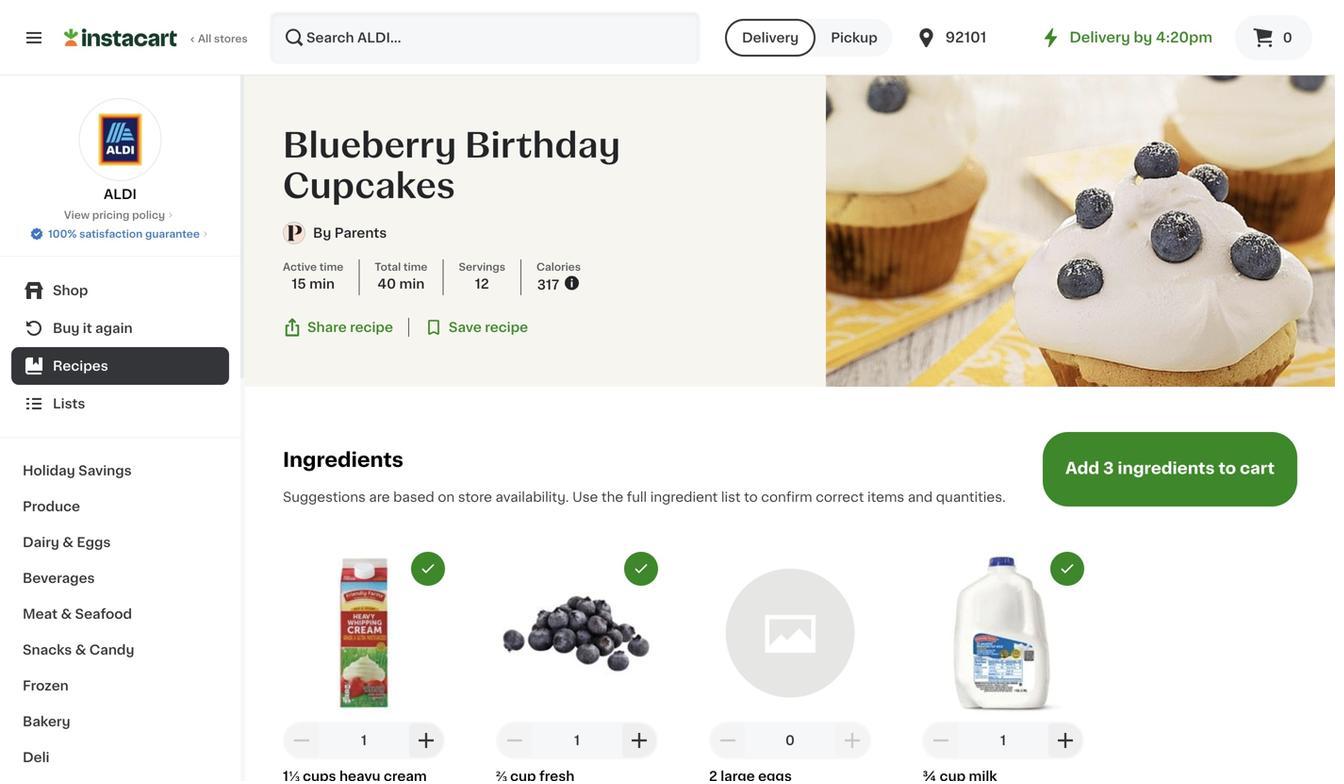 Task type: describe. For each thing, give the bounding box(es) containing it.
add
[[1066, 460, 1100, 476]]

deli
[[23, 751, 50, 764]]

dairy & eggs
[[23, 536, 111, 549]]

satisfaction
[[79, 229, 143, 239]]

add 3 ingredients to cart button
[[1043, 432, 1298, 506]]

delivery by 4:20pm
[[1070, 31, 1213, 44]]

total
[[375, 262, 401, 272]]

share recipe button
[[283, 318, 393, 337]]

save recipe
[[449, 321, 528, 334]]

aldi link
[[79, 98, 162, 204]]

items
[[868, 490, 905, 504]]

instacart logo image
[[64, 26, 177, 49]]

delivery by 4:20pm link
[[1040, 26, 1213, 49]]

delivery button
[[725, 19, 816, 57]]

delivery for delivery by 4:20pm
[[1070, 31, 1131, 44]]

all stores link
[[64, 11, 249, 64]]

confirm
[[762, 490, 813, 504]]

& for dairy
[[63, 536, 74, 549]]

bakery link
[[11, 704, 229, 740]]

time for 40 min
[[404, 262, 428, 272]]

frozen
[[23, 679, 69, 692]]

92101
[[946, 31, 987, 44]]

eggs
[[77, 536, 111, 549]]

seafood
[[75, 608, 132, 621]]

guarantee
[[145, 229, 200, 239]]

blueberry
[[283, 129, 457, 162]]

holiday savings link
[[11, 453, 229, 489]]

decrement quantity image for fourth product group from the left
[[930, 729, 953, 752]]

the
[[602, 490, 624, 504]]

to inside button
[[1219, 460, 1237, 476]]

snacks & candy
[[23, 643, 134, 657]]

calories
[[537, 262, 581, 272]]

decrement quantity image
[[717, 729, 740, 752]]

candy
[[89, 643, 134, 657]]

& for meat
[[61, 608, 72, 621]]

unselect item image
[[633, 560, 650, 577]]

active
[[283, 262, 317, 272]]

92101 button
[[916, 11, 1029, 64]]

deli link
[[11, 740, 229, 775]]

pricing
[[92, 210, 130, 220]]

ingredient
[[651, 490, 718, 504]]

produce link
[[11, 489, 229, 524]]

0 button
[[1236, 15, 1313, 60]]

2 unselect item image from the left
[[1059, 560, 1076, 577]]

blueberry birthday cupcakes image
[[826, 75, 1336, 387]]

100%
[[48, 229, 77, 239]]

policy
[[132, 210, 165, 220]]

add 3 ingredients to cart
[[1066, 460, 1275, 476]]

on
[[438, 490, 455, 504]]

stores
[[214, 33, 248, 44]]

servings
[[459, 262, 506, 272]]

Search field
[[272, 13, 699, 62]]

total time 40 min
[[375, 262, 428, 291]]

cupcakes
[[283, 169, 456, 203]]

1 for second unselect item icon from the left increment quantity icon
[[1001, 734, 1007, 747]]

full
[[627, 490, 647, 504]]

savings
[[78, 464, 132, 477]]

beverages link
[[11, 560, 229, 596]]

3
[[1104, 460, 1114, 476]]

increment quantity image for 1st unselect item icon from left
[[415, 729, 438, 752]]

holiday savings
[[23, 464, 132, 477]]

lists
[[53, 397, 85, 410]]

min for 15 min
[[309, 278, 335, 291]]

increment quantity image for unselect item image
[[628, 729, 651, 752]]

suggestions
[[283, 490, 366, 504]]

0 inside button
[[1284, 31, 1293, 44]]

time for 15 min
[[320, 262, 344, 272]]

use
[[573, 490, 598, 504]]

min for 40 min
[[399, 278, 425, 291]]

meat & seafood
[[23, 608, 132, 621]]

product group containing 0
[[709, 552, 872, 781]]



Task type: locate. For each thing, give the bounding box(es) containing it.
time inside active time 15 min
[[320, 262, 344, 272]]

&
[[63, 536, 74, 549], [61, 608, 72, 621], [75, 643, 86, 657]]

correct
[[816, 490, 865, 504]]

decrement quantity image for second product group
[[504, 729, 526, 752]]

increment quantity image for second unselect item icon from the left
[[1055, 729, 1077, 752]]

0 horizontal spatial unselect item image
[[420, 560, 437, 577]]

1 product group from the left
[[283, 552, 445, 781]]

recipe
[[350, 321, 393, 334], [485, 321, 528, 334]]

ingredients
[[1118, 460, 1215, 476]]

4:20pm
[[1156, 31, 1213, 44]]

delivery for delivery
[[742, 31, 799, 44]]

availability.
[[496, 490, 569, 504]]

snacks
[[23, 643, 72, 657]]

delivery left by on the top of the page
[[1070, 31, 1131, 44]]

to right list
[[744, 490, 758, 504]]

1 unselect item image from the left
[[420, 560, 437, 577]]

2 time from the left
[[404, 262, 428, 272]]

1 horizontal spatial 0
[[1284, 31, 1293, 44]]

15
[[292, 278, 306, 291]]

dairy
[[23, 536, 59, 549]]

1 decrement quantity image from the left
[[291, 729, 313, 752]]

recipe for share recipe
[[350, 321, 393, 334]]

recipes
[[53, 359, 108, 373]]

1 vertical spatial &
[[61, 608, 72, 621]]

0 horizontal spatial 0
[[786, 734, 795, 747]]

2 horizontal spatial 1
[[1001, 734, 1007, 747]]

time inside total time 40 min
[[404, 262, 428, 272]]

0 horizontal spatial time
[[320, 262, 344, 272]]

1 horizontal spatial 1
[[574, 734, 580, 747]]

recipe inside button
[[485, 321, 528, 334]]

40
[[378, 278, 396, 291]]

min inside active time 15 min
[[309, 278, 335, 291]]

4 increment quantity image from the left
[[1055, 729, 1077, 752]]

2 1 from the left
[[574, 734, 580, 747]]

2 vertical spatial &
[[75, 643, 86, 657]]

again
[[95, 322, 133, 335]]

None search field
[[270, 11, 701, 64]]

pickup
[[831, 31, 878, 44]]

birthday
[[465, 129, 621, 162]]

decrement quantity image for fourth product group from right
[[291, 729, 313, 752]]

recipe for save recipe
[[485, 321, 528, 334]]

buy
[[53, 322, 80, 335]]

0 vertical spatial &
[[63, 536, 74, 549]]

service type group
[[725, 19, 893, 57]]

delivery left pickup button
[[742, 31, 799, 44]]

list
[[722, 490, 741, 504]]

min right 15
[[309, 278, 335, 291]]

beverages
[[23, 572, 95, 585]]

100% satisfaction guarantee
[[48, 229, 200, 239]]

& right meat at bottom
[[61, 608, 72, 621]]

store
[[458, 490, 492, 504]]

min right 40
[[399, 278, 425, 291]]

aldi logo image
[[79, 98, 162, 181]]

buy it again link
[[11, 309, 229, 347]]

1 min from the left
[[309, 278, 335, 291]]

based
[[394, 490, 435, 504]]

snacks & candy link
[[11, 632, 229, 668]]

to left cart
[[1219, 460, 1237, 476]]

recipe right share
[[350, 321, 393, 334]]

0 horizontal spatial min
[[309, 278, 335, 291]]

quantities.
[[937, 490, 1006, 504]]

recipes link
[[11, 347, 229, 385]]

0 horizontal spatial decrement quantity image
[[291, 729, 313, 752]]

0 horizontal spatial to
[[744, 490, 758, 504]]

1 horizontal spatial unselect item image
[[1059, 560, 1076, 577]]

0 horizontal spatial delivery
[[742, 31, 799, 44]]

317
[[537, 278, 560, 292]]

min inside total time 40 min
[[399, 278, 425, 291]]

product group
[[283, 552, 445, 781], [496, 552, 658, 781], [709, 552, 872, 781], [923, 552, 1085, 781]]

time right "total" at the top left of page
[[404, 262, 428, 272]]

shop link
[[11, 272, 229, 309]]

share recipe
[[308, 321, 393, 334]]

3 increment quantity image from the left
[[841, 729, 864, 752]]

12
[[475, 278, 489, 291]]

100% satisfaction guarantee button
[[29, 223, 211, 241]]

0 horizontal spatial 1
[[361, 734, 367, 747]]

by
[[1134, 31, 1153, 44]]

recipe inside button
[[350, 321, 393, 334]]

by parents
[[313, 227, 387, 240]]

0 horizontal spatial recipe
[[350, 321, 393, 334]]

1 horizontal spatial decrement quantity image
[[504, 729, 526, 752]]

blueberry birthday cupcakes
[[283, 129, 621, 203]]

1 vertical spatial to
[[744, 490, 758, 504]]

delivery inside "button"
[[742, 31, 799, 44]]

1 horizontal spatial min
[[399, 278, 425, 291]]

decrement quantity image
[[291, 729, 313, 752], [504, 729, 526, 752], [930, 729, 953, 752]]

1 recipe from the left
[[350, 321, 393, 334]]

share
[[308, 321, 347, 334]]

& left eggs
[[63, 536, 74, 549]]

holiday
[[23, 464, 75, 477]]

ingredients
[[283, 450, 404, 470]]

1 1 from the left
[[361, 734, 367, 747]]

lists link
[[11, 385, 229, 423]]

4 product group from the left
[[923, 552, 1085, 781]]

view
[[64, 210, 90, 220]]

1 horizontal spatial time
[[404, 262, 428, 272]]

& for snacks
[[75, 643, 86, 657]]

meat & seafood link
[[11, 596, 229, 632]]

bakery
[[23, 715, 70, 728]]

recipe right save
[[485, 321, 528, 334]]

1 for increment quantity icon corresponding to unselect item image
[[574, 734, 580, 747]]

save
[[449, 321, 482, 334]]

parents
[[335, 227, 387, 240]]

0 vertical spatial 0
[[1284, 31, 1293, 44]]

by
[[313, 227, 331, 240]]

unselect item image
[[420, 560, 437, 577], [1059, 560, 1076, 577]]

1 horizontal spatial delivery
[[1070, 31, 1131, 44]]

pickup button
[[816, 19, 893, 57]]

suggestions are based on store availability. use the full ingredient list to confirm correct items and quantities.
[[283, 490, 1006, 504]]

view pricing policy link
[[64, 208, 176, 223]]

aldi
[[104, 188, 137, 201]]

buy it again
[[53, 322, 133, 335]]

2 horizontal spatial decrement quantity image
[[930, 729, 953, 752]]

1 for increment quantity icon corresponding to 1st unselect item icon from left
[[361, 734, 367, 747]]

all
[[198, 33, 212, 44]]

dairy & eggs link
[[11, 524, 229, 560]]

frozen link
[[11, 668, 229, 704]]

2 recipe from the left
[[485, 321, 528, 334]]

& inside 'link'
[[61, 608, 72, 621]]

3 1 from the left
[[1001, 734, 1007, 747]]

increment quantity image
[[415, 729, 438, 752], [628, 729, 651, 752], [841, 729, 864, 752], [1055, 729, 1077, 752]]

2 product group from the left
[[496, 552, 658, 781]]

to
[[1219, 460, 1237, 476], [744, 490, 758, 504]]

cart
[[1240, 460, 1275, 476]]

delivery
[[1070, 31, 1131, 44], [742, 31, 799, 44]]

1 time from the left
[[320, 262, 344, 272]]

min
[[309, 278, 335, 291], [399, 278, 425, 291]]

2 increment quantity image from the left
[[628, 729, 651, 752]]

active time 15 min
[[283, 262, 344, 291]]

it
[[83, 322, 92, 335]]

produce
[[23, 500, 80, 513]]

save recipe button
[[424, 318, 528, 337]]

1 horizontal spatial to
[[1219, 460, 1237, 476]]

time right active
[[320, 262, 344, 272]]

1 increment quantity image from the left
[[415, 729, 438, 752]]

servings 12
[[459, 262, 506, 291]]

3 decrement quantity image from the left
[[930, 729, 953, 752]]

1 vertical spatial 0
[[786, 734, 795, 747]]

time
[[320, 262, 344, 272], [404, 262, 428, 272]]

meat
[[23, 608, 58, 621]]

shop
[[53, 284, 88, 297]]

2 decrement quantity image from the left
[[504, 729, 526, 752]]

1 horizontal spatial recipe
[[485, 321, 528, 334]]

2 min from the left
[[399, 278, 425, 291]]

0 vertical spatial to
[[1219, 460, 1237, 476]]

& left "candy"
[[75, 643, 86, 657]]

3 product group from the left
[[709, 552, 872, 781]]



Task type: vqa. For each thing, say whether or not it's contained in the screenshot.
Account inside Account information sharing preferences
no



